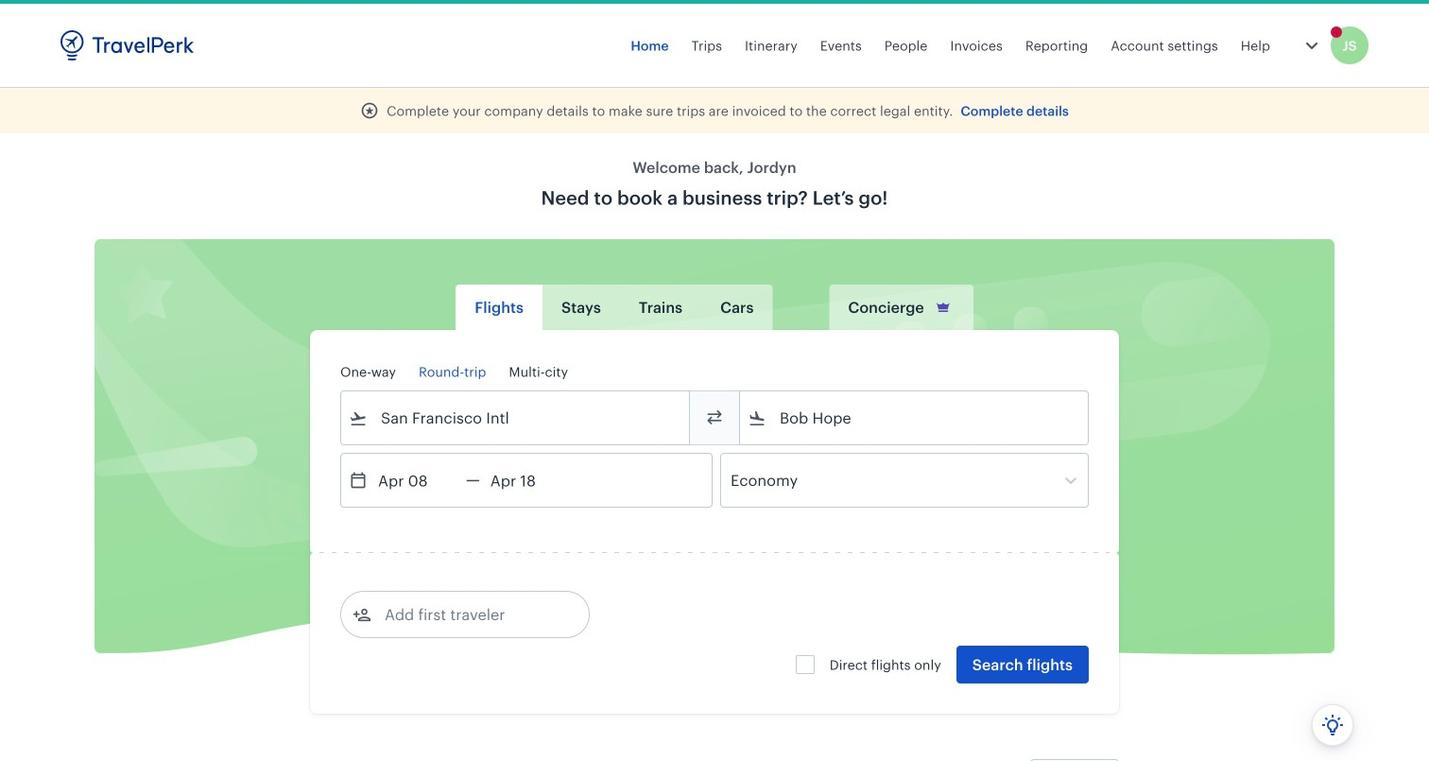 Task type: locate. For each thing, give the bounding box(es) containing it.
From search field
[[368, 403, 665, 433]]

Depart text field
[[368, 454, 466, 507]]

Add first traveler search field
[[372, 600, 568, 630]]



Task type: vqa. For each thing, say whether or not it's contained in the screenshot.
"Return" text box
yes



Task type: describe. For each thing, give the bounding box(es) containing it.
Return text field
[[480, 454, 579, 507]]

To search field
[[767, 403, 1064, 433]]



